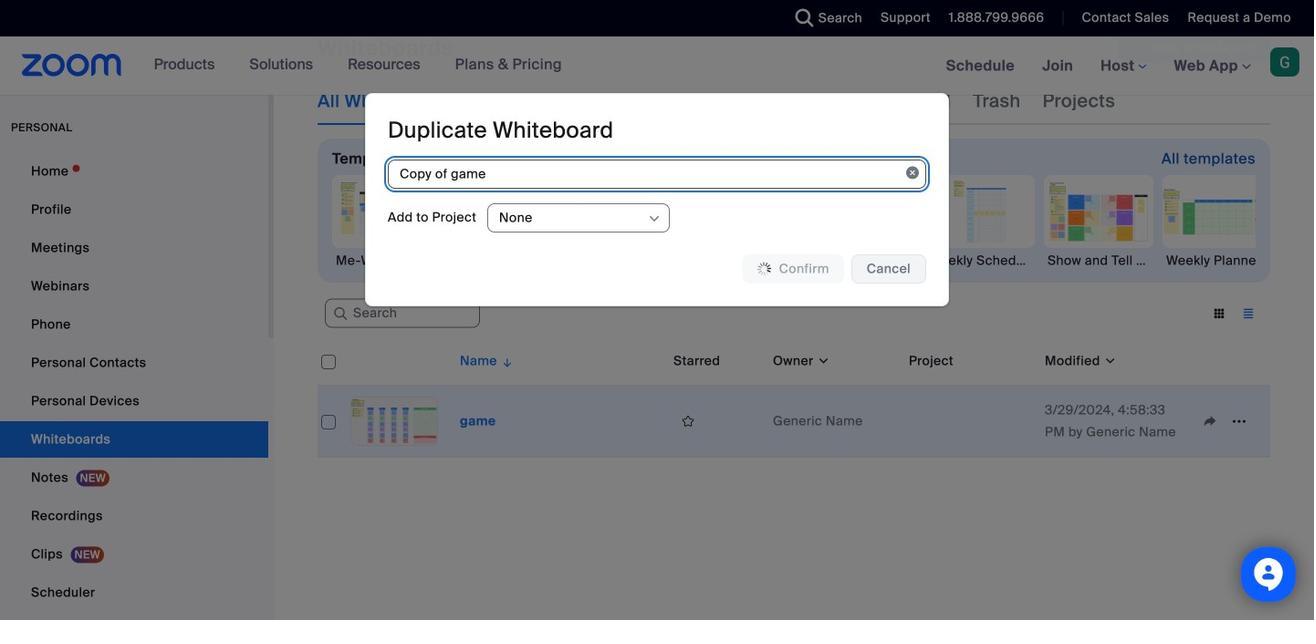 Task type: locate. For each thing, give the bounding box(es) containing it.
dialog
[[365, 93, 949, 307]]

fun fact image
[[452, 176, 559, 247]]

weekly schedule element
[[925, 252, 1035, 270]]

show and tell with a twist element
[[1044, 252, 1154, 270]]

application
[[1118, 34, 1270, 63], [318, 338, 1270, 458], [674, 408, 758, 435]]

weekly planner element
[[1163, 252, 1272, 270]]

footer
[[0, 0, 1314, 2]]

cell
[[902, 386, 1038, 458]]

show options image
[[647, 212, 662, 226]]

game element
[[460, 413, 496, 430]]

grid mode, not selected image
[[1205, 306, 1234, 322]]

banner
[[0, 37, 1314, 96]]

uml class diagram element
[[807, 252, 916, 270]]

thumbnail of game image
[[351, 398, 437, 445]]

tabs of all whiteboard page tab list
[[318, 78, 1115, 125]]

arrow down image
[[497, 350, 514, 372]]

personal menu menu
[[0, 153, 268, 621]]

heading
[[388, 116, 614, 145]]

game, modified at mar 29, 2024 by generic name, link image
[[350, 397, 438, 446]]



Task type: vqa. For each thing, say whether or not it's contained in the screenshot.
Edit Project icon
no



Task type: describe. For each thing, give the bounding box(es) containing it.
Search text field
[[325, 299, 480, 328]]

product information navigation
[[140, 37, 576, 95]]

digital marketing canvas element
[[688, 252, 798, 270]]

Whiteboard Title text field
[[388, 160, 926, 189]]

list mode, selected image
[[1234, 306, 1263, 322]]

learning experience canvas image
[[570, 176, 678, 247]]

me-we-us retrospective element
[[332, 252, 442, 270]]

meetings navigation
[[933, 37, 1314, 96]]



